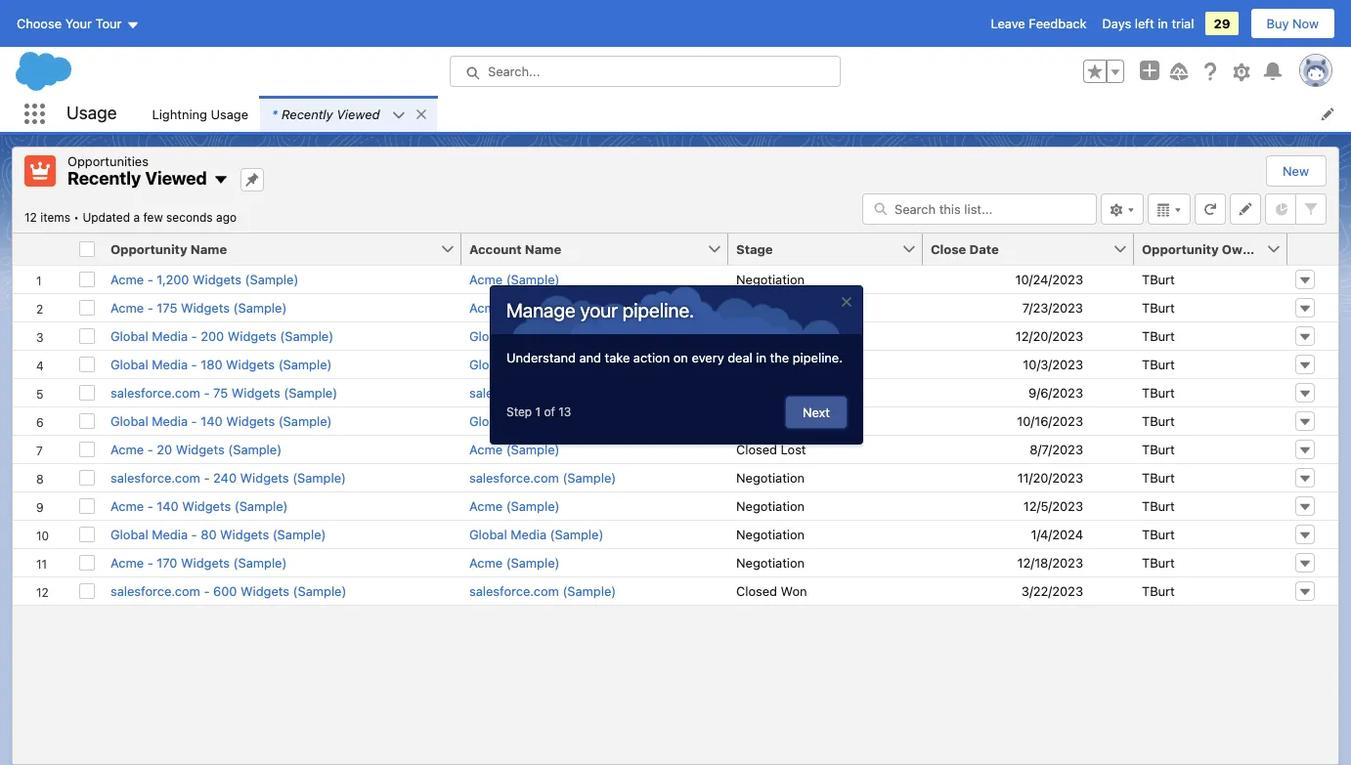 Task type: describe. For each thing, give the bounding box(es) containing it.
4 acme (sample) from the top
[[470, 498, 560, 514]]

global media - 180 widgets (sample) link
[[111, 357, 332, 372]]

deal
[[728, 350, 753, 365]]

stage element
[[729, 233, 935, 266]]

negotiation for 10/24/2023
[[737, 271, 805, 287]]

qualification
[[737, 328, 811, 344]]

step 1 of 13
[[507, 405, 572, 420]]

0 horizontal spatial usage
[[67, 103, 117, 124]]

negotiation for 1/4/2024
[[737, 527, 805, 542]]

on
[[674, 350, 689, 365]]

1 vertical spatial 140
[[157, 498, 179, 514]]

choose your tour
[[17, 16, 122, 31]]

tburt for 10/3/2023
[[1143, 357, 1176, 372]]

item number image
[[13, 233, 71, 265]]

choose your tour button
[[16, 8, 140, 39]]

1 global media (sample) link from the top
[[470, 328, 604, 344]]

trial
[[1172, 16, 1195, 31]]

4 global media (sample) link from the top
[[470, 527, 604, 542]]

0 vertical spatial in
[[1158, 16, 1169, 31]]

tburt for 12/18/2023
[[1143, 555, 1176, 571]]

close date button
[[923, 233, 1113, 265]]

salesforce.com for salesforce.com (sample) link related to salesforce.com - 240 widgets (sample)
[[470, 470, 559, 486]]

won for 3/22/2023
[[781, 584, 808, 599]]

acme (sample) link for acme - 1,200 widgets (sample)
[[470, 271, 560, 287]]

salesforce.com - 75 widgets (sample) link
[[111, 385, 338, 401]]

tour
[[95, 16, 122, 31]]

feedback
[[1029, 16, 1087, 31]]

few
[[143, 210, 163, 225]]

lost for 8/7/2023
[[781, 442, 807, 457]]

salesforce.com - 75 widgets (sample)
[[111, 385, 338, 401]]

choose
[[17, 16, 62, 31]]

widgets up salesforce.com - 75 widgets (sample) link
[[226, 357, 275, 372]]

1 global media (sample) from the top
[[470, 328, 604, 344]]

step
[[507, 405, 532, 420]]

widgets right 600 on the left of the page
[[241, 584, 290, 599]]

stage
[[737, 241, 773, 257]]

widgets up acme - 175 widgets (sample)
[[193, 271, 242, 287]]

opportunity name
[[111, 241, 227, 257]]

buy
[[1267, 16, 1290, 31]]

salesforce.com (sample) for salesforce.com - 240 widgets (sample)
[[470, 470, 616, 486]]

negotiation for 10/3/2023
[[737, 357, 805, 372]]

0 horizontal spatial text default image
[[213, 172, 229, 188]]

salesforce.com (sample) link for salesforce.com - 240 widgets (sample)
[[470, 470, 616, 486]]

tburt for 9/6/2023
[[1143, 385, 1176, 401]]

closed won for 10/16/2023
[[737, 413, 808, 429]]

won for 10/16/2023
[[781, 413, 808, 429]]

1/4/2024
[[1032, 527, 1084, 542]]

global media - 140 widgets (sample) link
[[111, 413, 332, 429]]

list containing lightning usage
[[140, 96, 1352, 132]]

list item containing *
[[260, 96, 437, 132]]

lost for 7/23/2023
[[781, 300, 807, 315]]

salesforce.com - 240 widgets (sample)
[[111, 470, 346, 486]]

12
[[24, 210, 37, 225]]

search... button
[[450, 56, 841, 87]]

tburt for 10/24/2023
[[1143, 271, 1176, 287]]

75
[[213, 385, 228, 401]]

salesforce.com - 600 widgets (sample)
[[111, 584, 347, 599]]

0 vertical spatial pipeline.
[[623, 299, 695, 321]]

salesforce.com for salesforce.com - 600 widgets (sample) link on the bottom
[[111, 584, 200, 599]]

the
[[770, 350, 790, 365]]

now
[[1293, 16, 1320, 31]]

alias
[[1267, 241, 1299, 257]]

tburt for 7/23/2023
[[1143, 300, 1176, 315]]

4 global media (sample) from the top
[[470, 527, 604, 542]]

lightning usage link
[[140, 96, 260, 132]]

widgets right 80
[[220, 527, 269, 542]]

Search Recently Viewed list view. search field
[[863, 193, 1098, 225]]

acme - 20 widgets (sample)
[[111, 442, 282, 457]]

days left in trial
[[1103, 16, 1195, 31]]

3/22/2023
[[1022, 584, 1084, 599]]

closed for 8/7/2023
[[737, 442, 778, 457]]

salesforce.com - 600 widgets (sample) link
[[111, 584, 347, 599]]

29
[[1214, 16, 1231, 31]]

recently viewed
[[67, 168, 207, 189]]

action element
[[1288, 233, 1339, 266]]

name for opportunity name
[[191, 241, 227, 257]]

opportunity name button
[[103, 233, 440, 265]]

close
[[931, 241, 967, 257]]

7/23/2023
[[1023, 300, 1084, 315]]

12 items • updated a few seconds ago
[[24, 210, 237, 225]]

stage button
[[729, 233, 902, 265]]

salesforce.com (sample) for salesforce.com - 600 widgets (sample)
[[470, 584, 616, 599]]

cell inside recently viewed grid
[[71, 233, 103, 266]]

12/20/2023
[[1016, 328, 1084, 344]]

global media - 80 widgets (sample) link
[[111, 527, 326, 542]]

opportunity owner alias
[[1143, 241, 1299, 257]]

acme - 1,200 widgets (sample) link
[[111, 271, 299, 287]]

your
[[580, 299, 618, 321]]

closed won for 9/6/2023
[[737, 385, 808, 401]]

200
[[201, 328, 224, 344]]

acme - 175 widgets (sample)
[[111, 300, 287, 315]]

date
[[970, 241, 1000, 257]]

180
[[201, 357, 223, 372]]

seconds
[[166, 210, 213, 225]]

understand
[[507, 350, 576, 365]]

0 vertical spatial viewed
[[337, 106, 380, 122]]

1
[[536, 405, 541, 420]]

4 acme (sample) link from the top
[[470, 498, 560, 514]]

account name button
[[462, 233, 707, 265]]

240
[[213, 470, 237, 486]]

acme (sample) for acme - 1,200 widgets (sample)
[[470, 271, 560, 287]]

manage your pipeline. dialog
[[490, 285, 864, 445]]

salesforce.com for salesforce.com (sample) link for salesforce.com - 75 widgets (sample)
[[470, 385, 559, 401]]

widgets down acme - 1,200 widgets (sample)
[[181, 300, 230, 315]]

acme - 170 widgets (sample)
[[111, 555, 287, 571]]

widgets up 80
[[182, 498, 231, 514]]

account name element
[[462, 233, 741, 266]]

2 global media (sample) from the top
[[470, 357, 604, 372]]

tburt for 12/20/2023
[[1143, 328, 1176, 344]]

12/18/2023
[[1018, 555, 1084, 571]]

10/3/2023
[[1024, 357, 1084, 372]]

understand and take action on every deal in the pipeline.
[[507, 350, 843, 365]]

acme (sample) link for acme - 175 widgets (sample)
[[470, 300, 560, 315]]

closed lost for 7/23/2023
[[737, 300, 807, 315]]

negotiation for 11/20/2023
[[737, 470, 805, 486]]

closed won for 3/22/2023
[[737, 584, 808, 599]]

1 horizontal spatial 140
[[201, 413, 223, 429]]

acme - 170 widgets (sample) link
[[111, 555, 287, 571]]

acme - 175 widgets (sample) link
[[111, 300, 287, 315]]

opportunities
[[67, 154, 149, 169]]

20
[[157, 442, 172, 457]]

in inside dialog
[[757, 350, 767, 365]]

lightning usage
[[152, 106, 249, 122]]

1 horizontal spatial text default image
[[414, 107, 428, 121]]

closed for 9/6/2023
[[737, 385, 778, 401]]

acme - 20 widgets (sample) link
[[111, 442, 282, 457]]



Task type: vqa. For each thing, say whether or not it's contained in the screenshot.
"salesforce.com"
yes



Task type: locate. For each thing, give the bounding box(es) containing it.
usage
[[67, 103, 117, 124], [211, 106, 249, 122]]

1 lost from the top
[[781, 300, 807, 315]]

list
[[140, 96, 1352, 132]]

0 vertical spatial closed won
[[737, 385, 808, 401]]

global media - 200 widgets (sample)
[[111, 328, 334, 344]]

2 closed from the top
[[737, 385, 778, 401]]

1 closed lost from the top
[[737, 300, 807, 315]]

a
[[133, 210, 140, 225]]

0 horizontal spatial in
[[757, 350, 767, 365]]

closed lost up "qualification"
[[737, 300, 807, 315]]

lightning
[[152, 106, 207, 122]]

1 horizontal spatial opportunity
[[1143, 241, 1220, 257]]

usage left *
[[211, 106, 249, 122]]

recently viewed|opportunities|list view element
[[12, 147, 1340, 766]]

2 won from the top
[[781, 413, 808, 429]]

12/5/2023
[[1024, 498, 1084, 514]]

1 tburt from the top
[[1143, 271, 1176, 287]]

in
[[1158, 16, 1169, 31], [757, 350, 767, 365]]

leave feedback link
[[991, 16, 1087, 31]]

0 horizontal spatial name
[[191, 241, 227, 257]]

every
[[692, 350, 725, 365]]

3 global media (sample) from the top
[[470, 413, 604, 429]]

80
[[201, 527, 217, 542]]

name right account
[[525, 241, 562, 257]]

0 vertical spatial won
[[781, 385, 808, 401]]

1 horizontal spatial usage
[[211, 106, 249, 122]]

2 acme (sample) link from the top
[[470, 300, 560, 315]]

11 tburt from the top
[[1143, 555, 1176, 571]]

10/24/2023
[[1016, 271, 1084, 287]]

close date element
[[923, 233, 1147, 266]]

1 vertical spatial won
[[781, 413, 808, 429]]

3 closed from the top
[[737, 413, 778, 429]]

0 vertical spatial recently
[[282, 106, 333, 122]]

name for account name
[[525, 241, 562, 257]]

opportunity left owner
[[1143, 241, 1220, 257]]

7 tburt from the top
[[1143, 442, 1176, 457]]

tburt for 1/4/2024
[[1143, 527, 1176, 542]]

1 vertical spatial recently
[[67, 168, 141, 189]]

acme (sample) link for acme - 20 widgets (sample)
[[470, 442, 560, 457]]

none search field inside recently viewed|opportunities|list view element
[[863, 193, 1098, 225]]

salesforce.com (sample) for salesforce.com - 75 widgets (sample)
[[470, 385, 616, 401]]

1 negotiation from the top
[[737, 271, 805, 287]]

in right left
[[1158, 16, 1169, 31]]

acme (sample) link
[[470, 271, 560, 287], [470, 300, 560, 315], [470, 442, 560, 457], [470, 498, 560, 514], [470, 555, 560, 571]]

2 salesforce.com (sample) link from the top
[[470, 470, 616, 486]]

1 vertical spatial viewed
[[145, 168, 207, 189]]

salesforce.com - 240 widgets (sample) link
[[111, 470, 346, 486]]

0 horizontal spatial pipeline.
[[623, 299, 695, 321]]

170
[[157, 555, 178, 571]]

of
[[544, 405, 556, 420]]

salesforce.com for salesforce.com - 600 widgets (sample) salesforce.com (sample) link
[[470, 584, 559, 599]]

recently viewed status
[[24, 210, 83, 225]]

salesforce.com (sample) link for salesforce.com - 75 widgets (sample)
[[470, 385, 616, 401]]

1 name from the left
[[191, 241, 227, 257]]

3 acme (sample) link from the top
[[470, 442, 560, 457]]

3 tburt from the top
[[1143, 328, 1176, 344]]

*
[[272, 106, 278, 122]]

tburt
[[1143, 271, 1176, 287], [1143, 300, 1176, 315], [1143, 328, 1176, 344], [1143, 357, 1176, 372], [1143, 385, 1176, 401], [1143, 413, 1176, 429], [1143, 442, 1176, 457], [1143, 470, 1176, 486], [1143, 498, 1176, 514], [1143, 527, 1176, 542], [1143, 555, 1176, 571], [1143, 584, 1176, 599]]

buy now button
[[1251, 8, 1336, 39]]

account name
[[470, 241, 562, 257]]

won
[[781, 385, 808, 401], [781, 413, 808, 429], [781, 584, 808, 599]]

global media (sample) link
[[470, 328, 604, 344], [470, 357, 604, 372], [470, 413, 604, 429], [470, 527, 604, 542]]

action image
[[1288, 233, 1339, 265]]

next button
[[786, 397, 847, 428]]

2 global media (sample) link from the top
[[470, 357, 604, 372]]

3 negotiation from the top
[[737, 470, 805, 486]]

13
[[559, 405, 572, 420]]

8/7/2023
[[1030, 442, 1084, 457]]

6 tburt from the top
[[1143, 413, 1176, 429]]

take
[[605, 350, 630, 365]]

140 up 170
[[157, 498, 179, 514]]

1 vertical spatial salesforce.com (sample)
[[470, 470, 616, 486]]

1 salesforce.com (sample) link from the top
[[470, 385, 616, 401]]

6 negotiation from the top
[[737, 555, 805, 571]]

salesforce.com
[[111, 385, 200, 401], [470, 385, 559, 401], [111, 470, 200, 486], [470, 470, 559, 486], [111, 584, 200, 599], [470, 584, 559, 599]]

new
[[1284, 163, 1310, 179]]

3 won from the top
[[781, 584, 808, 599]]

recently up updated
[[67, 168, 141, 189]]

closed for 7/23/2023
[[737, 300, 778, 315]]

140
[[201, 413, 223, 429], [157, 498, 179, 514]]

2 closed lost from the top
[[737, 442, 807, 457]]

1 vertical spatial text default image
[[213, 172, 229, 188]]

and
[[580, 350, 602, 365]]

tburt for 12/5/2023
[[1143, 498, 1176, 514]]

manage your pipeline.
[[507, 299, 695, 321]]

2 tburt from the top
[[1143, 300, 1176, 315]]

1 horizontal spatial in
[[1158, 16, 1169, 31]]

negotiation for 12/18/2023
[[737, 555, 805, 571]]

closed for 10/16/2023
[[737, 413, 778, 429]]

2 vertical spatial closed won
[[737, 584, 808, 599]]

1 vertical spatial in
[[757, 350, 767, 365]]

closed lost for 8/7/2023
[[737, 442, 807, 457]]

item number element
[[13, 233, 71, 266]]

global media - 80 widgets (sample)
[[111, 527, 326, 542]]

global media - 200 widgets (sample) link
[[111, 328, 334, 344]]

2 salesforce.com (sample) from the top
[[470, 470, 616, 486]]

days
[[1103, 16, 1132, 31]]

salesforce.com for salesforce.com - 240 widgets (sample) link on the left bottom of page
[[111, 470, 200, 486]]

5 acme (sample) link from the top
[[470, 555, 560, 571]]

action
[[634, 350, 670, 365]]

opportunity for opportunity owner alias
[[1143, 241, 1220, 257]]

lost up "qualification"
[[781, 300, 807, 315]]

closed lost down next "button"
[[737, 442, 807, 457]]

account
[[470, 241, 522, 257]]

acme (sample)
[[470, 271, 560, 287], [470, 300, 560, 315], [470, 442, 560, 457], [470, 498, 560, 514], [470, 555, 560, 571]]

widgets right 75
[[232, 385, 281, 401]]

1 vertical spatial lost
[[781, 442, 807, 457]]

global
[[111, 328, 148, 344], [470, 328, 507, 344], [111, 357, 148, 372], [470, 357, 507, 372], [111, 413, 148, 429], [470, 413, 507, 429], [111, 527, 148, 542], [470, 527, 507, 542]]

1 opportunity from the left
[[111, 241, 187, 257]]

viewed right *
[[337, 106, 380, 122]]

0 horizontal spatial opportunity
[[111, 241, 187, 257]]

0 horizontal spatial recently
[[67, 168, 141, 189]]

acme (sample) for acme - 175 widgets (sample)
[[470, 300, 560, 315]]

1 horizontal spatial viewed
[[337, 106, 380, 122]]

8 tburt from the top
[[1143, 470, 1176, 486]]

widgets right 200
[[228, 328, 277, 344]]

4 negotiation from the top
[[737, 498, 805, 514]]

2 opportunity from the left
[[1143, 241, 1220, 257]]

12 tburt from the top
[[1143, 584, 1176, 599]]

1 salesforce.com (sample) from the top
[[470, 385, 616, 401]]

acme - 140 widgets (sample)
[[111, 498, 288, 514]]

0 vertical spatial lost
[[781, 300, 807, 315]]

10 tburt from the top
[[1143, 527, 1176, 542]]

widgets right 240
[[240, 470, 289, 486]]

1 horizontal spatial recently
[[282, 106, 333, 122]]

2 acme (sample) from the top
[[470, 300, 560, 315]]

widgets down 80
[[181, 555, 230, 571]]

ago
[[216, 210, 237, 225]]

tburt for 8/7/2023
[[1143, 442, 1176, 457]]

0 vertical spatial salesforce.com (sample)
[[470, 385, 616, 401]]

0 horizontal spatial 140
[[157, 498, 179, 514]]

recently right *
[[282, 106, 333, 122]]

name
[[191, 241, 227, 257], [525, 241, 562, 257]]

0 vertical spatial 140
[[201, 413, 223, 429]]

name up acme - 1,200 widgets (sample) link
[[191, 241, 227, 257]]

tburt for 11/20/2023
[[1143, 470, 1176, 486]]

opportunity for opportunity name
[[111, 241, 187, 257]]

recently
[[282, 106, 333, 122], [67, 168, 141, 189]]

4 tburt from the top
[[1143, 357, 1176, 372]]

1 horizontal spatial name
[[525, 241, 562, 257]]

usage up opportunities
[[67, 103, 117, 124]]

closed for 3/22/2023
[[737, 584, 778, 599]]

group
[[1084, 60, 1125, 83]]

11/20/2023
[[1018, 470, 1084, 486]]

global media - 180 widgets (sample)
[[111, 357, 332, 372]]

lost down next "button"
[[781, 442, 807, 457]]

-
[[147, 271, 153, 287], [147, 300, 153, 315], [191, 328, 197, 344], [191, 357, 197, 372], [204, 385, 210, 401], [191, 413, 197, 429], [147, 442, 153, 457], [204, 470, 210, 486], [147, 498, 153, 514], [191, 527, 197, 542], [147, 555, 153, 571], [204, 584, 210, 599]]

acme
[[111, 271, 144, 287], [470, 271, 503, 287], [111, 300, 144, 315], [470, 300, 503, 315], [111, 442, 144, 457], [470, 442, 503, 457], [111, 498, 144, 514], [470, 498, 503, 514], [111, 555, 144, 571], [470, 555, 503, 571]]

2 vertical spatial won
[[781, 584, 808, 599]]

140 down 75
[[201, 413, 223, 429]]

opportunity down 'few'
[[111, 241, 187, 257]]

0 vertical spatial text default image
[[414, 107, 428, 121]]

widgets down global media - 140 widgets (sample) link
[[176, 442, 225, 457]]

3 acme (sample) from the top
[[470, 442, 560, 457]]

5 acme (sample) from the top
[[470, 555, 560, 571]]

0 horizontal spatial viewed
[[145, 168, 207, 189]]

1 acme (sample) link from the top
[[470, 271, 560, 287]]

viewed
[[337, 106, 380, 122], [145, 168, 207, 189]]

1 vertical spatial closed won
[[737, 413, 808, 429]]

1 vertical spatial closed lost
[[737, 442, 807, 457]]

cell
[[71, 233, 103, 266]]

1 horizontal spatial pipeline.
[[793, 350, 843, 365]]

negotiation for 12/5/2023
[[737, 498, 805, 514]]

600
[[213, 584, 237, 599]]

None search field
[[863, 193, 1098, 225]]

1,200
[[157, 271, 189, 287]]

closed lost
[[737, 300, 807, 315], [737, 442, 807, 457]]

175
[[157, 300, 177, 315]]

9 tburt from the top
[[1143, 498, 1176, 514]]

2 closed won from the top
[[737, 413, 808, 429]]

pipeline. up action
[[623, 299, 695, 321]]

pipeline. right the
[[793, 350, 843, 365]]

3 salesforce.com (sample) from the top
[[470, 584, 616, 599]]

won for 9/6/2023
[[781, 385, 808, 401]]

3 closed won from the top
[[737, 584, 808, 599]]

leave
[[991, 16, 1026, 31]]

3 salesforce.com (sample) link from the top
[[470, 584, 616, 599]]

1 won from the top
[[781, 385, 808, 401]]

opportunity
[[111, 241, 187, 257], [1143, 241, 1220, 257]]

items
[[40, 210, 70, 225]]

4 closed from the top
[[737, 442, 778, 457]]

tburt for 10/16/2023
[[1143, 413, 1176, 429]]

recently inside recently viewed|opportunities|list view element
[[67, 168, 141, 189]]

left
[[1136, 16, 1155, 31]]

updated
[[83, 210, 130, 225]]

opportunity name element
[[103, 233, 473, 266]]

3 global media (sample) link from the top
[[470, 413, 604, 429]]

in left the
[[757, 350, 767, 365]]

text default image right * recently viewed
[[414, 107, 428, 121]]

list item
[[260, 96, 437, 132]]

2 lost from the top
[[781, 442, 807, 457]]

acme - 140 widgets (sample) link
[[111, 498, 288, 514]]

2 name from the left
[[525, 241, 562, 257]]

* recently viewed
[[272, 106, 380, 122]]

acme (sample) for acme - 20 widgets (sample)
[[470, 442, 560, 457]]

1 acme (sample) from the top
[[470, 271, 560, 287]]

viewed up seconds
[[145, 168, 207, 189]]

text default image up ago
[[213, 172, 229, 188]]

buy now
[[1267, 16, 1320, 31]]

widgets down salesforce.com - 75 widgets (sample)
[[226, 413, 275, 429]]

2 vertical spatial salesforce.com (sample) link
[[470, 584, 616, 599]]

2 vertical spatial salesforce.com (sample)
[[470, 584, 616, 599]]

tburt for 3/22/2023
[[1143, 584, 1176, 599]]

1 vertical spatial pipeline.
[[793, 350, 843, 365]]

next
[[803, 405, 831, 420]]

2 negotiation from the top
[[737, 357, 805, 372]]

your
[[65, 16, 92, 31]]

recently viewed grid
[[13, 233, 1339, 606]]

1 vertical spatial salesforce.com (sample) link
[[470, 470, 616, 486]]

salesforce.com for salesforce.com - 75 widgets (sample) link
[[111, 385, 200, 401]]

owner
[[1223, 241, 1264, 257]]

5 tburt from the top
[[1143, 385, 1176, 401]]

manage
[[507, 299, 576, 321]]

closed
[[737, 300, 778, 315], [737, 385, 778, 401], [737, 413, 778, 429], [737, 442, 778, 457], [737, 584, 778, 599]]

text default image
[[414, 107, 428, 121], [213, 172, 229, 188]]

•
[[74, 210, 79, 225]]

1 closed won from the top
[[737, 385, 808, 401]]

salesforce.com (sample) link for salesforce.com - 600 widgets (sample)
[[470, 584, 616, 599]]

opportunity owner alias element
[[1135, 233, 1300, 266]]

1 closed from the top
[[737, 300, 778, 315]]

5 closed from the top
[[737, 584, 778, 599]]

salesforce.com (sample)
[[470, 385, 616, 401], [470, 470, 616, 486], [470, 584, 616, 599]]

0 vertical spatial closed lost
[[737, 300, 807, 315]]

closed won
[[737, 385, 808, 401], [737, 413, 808, 429], [737, 584, 808, 599]]

9/6/2023
[[1029, 385, 1084, 401]]

close date
[[931, 241, 1000, 257]]

5 negotiation from the top
[[737, 527, 805, 542]]

0 vertical spatial salesforce.com (sample) link
[[470, 385, 616, 401]]



